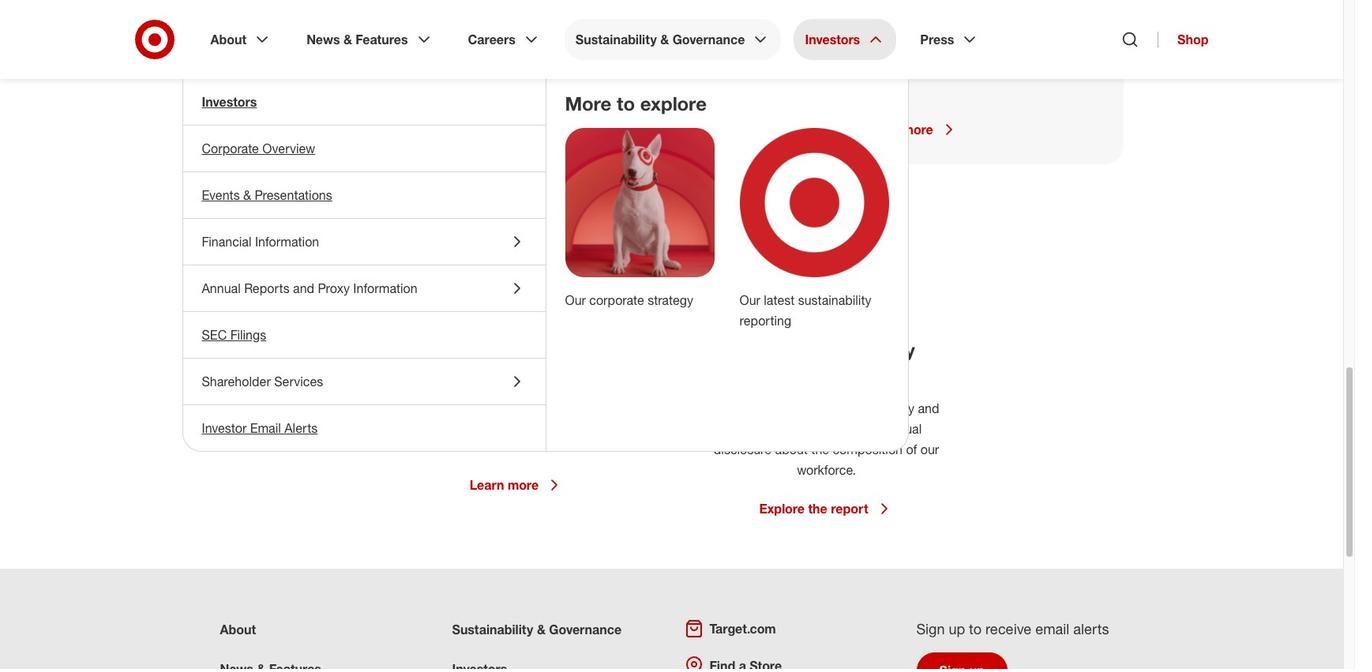 Task type: describe. For each thing, give the bounding box(es) containing it.
annual
[[202, 280, 241, 296]]

to right purpose
[[612, 418, 623, 434]]

1 horizontal spatial sustainability
[[452, 622, 534, 638]]

explore the report link
[[760, 499, 894, 518]]

diversity,
[[828, 401, 877, 416]]

our corporate strategy
[[565, 292, 694, 308]]

email
[[1036, 620, 1070, 638]]

shareholder
[[202, 374, 271, 390]]

our for our code of ethics guides our team's decision-making and helps us draw on shared values to bring our purpose to life.
[[412, 377, 433, 393]]

about link for sustainability & governance
[[220, 622, 256, 638]]

annual reports and proxy information link
[[183, 265, 546, 311]]

page for 2nd the visit page 'link' from the right
[[274, 122, 304, 137]]

an
[[867, 421, 881, 437]]

corporate
[[202, 141, 259, 156]]

team's
[[586, 377, 622, 393]]

equity
[[880, 401, 915, 416]]

investor email alerts link
[[183, 405, 546, 451]]

more
[[565, 92, 612, 115]]

events & presentations
[[202, 187, 332, 203]]

0 vertical spatial sustainability & governance link
[[565, 19, 782, 60]]

2 visit page link from the left
[[555, 120, 789, 139]]

about link for careers
[[200, 19, 283, 60]]

1 vertical spatial investors link
[[183, 79, 546, 125]]

the inside our commitment to diversity, equity and inclusion encompasses an annual disclosure about the composition of our workforce.
[[812, 442, 830, 457]]

financial information
[[202, 234, 319, 250]]

reports
[[244, 280, 290, 296]]

report
[[831, 501, 869, 517]]

about for careers
[[211, 32, 247, 47]]

helps
[[530, 397, 560, 413]]

alerts
[[1074, 620, 1110, 638]]

and inside site navigation element
[[293, 280, 315, 296]]

sec filings
[[202, 327, 266, 343]]

1 horizontal spatial investors
[[805, 32, 861, 47]]

our commitment to diversity, equity and inclusion encompasses an annual disclosure about the composition of our workforce.
[[714, 401, 940, 478]]

explore
[[641, 92, 707, 115]]

shareholder services
[[202, 374, 323, 390]]

across
[[321, 83, 359, 99]]

workforce
[[738, 338, 831, 362]]

disclosure
[[714, 442, 772, 457]]

1 visit from the left
[[245, 122, 271, 137]]

priorities
[[430, 21, 479, 37]]

target's mascot bullseye in front of red background image
[[565, 128, 715, 277]]

code inside our code of ethics guides our team's decision-making and helps us draw on shared values to bring our purpose to life.
[[436, 377, 467, 393]]

encompasses
[[785, 421, 864, 437]]

and inside our code of ethics guides our team's decision-making and helps us draw on shared values to bring our purpose to life.
[[505, 397, 526, 413]]

our code of ethics guides our team's decision-making and helps us draw on shared values to bring our purpose to life.
[[408, 377, 626, 454]]

purpose
[[562, 418, 609, 434]]

2 visit page from the left
[[555, 122, 614, 137]]

& for news & features "link"
[[344, 32, 352, 47]]

the down the –
[[245, 62, 263, 78]]

are
[[342, 42, 360, 58]]

features
[[356, 32, 408, 47]]

latest
[[764, 292, 795, 308]]

decision-
[[408, 397, 460, 413]]

code of ethics
[[451, 338, 583, 362]]

ethics inside our code of ethics guides our team's decision-making and helps us draw on shared values to bring our purpose to life.
[[485, 377, 520, 393]]

1 vertical spatial sustainability & governance link
[[452, 622, 622, 638]]

news
[[307, 32, 340, 47]]

& for sustainability & governance link to the top
[[661, 32, 669, 47]]

reporting
[[782, 362, 872, 385]]

our down 'most'
[[378, 62, 397, 78]]

learn more for rightmost learn more link
[[865, 122, 934, 137]]

target.com link
[[685, 619, 776, 638]]

of inside our code of ethics guides our team's decision-making and helps us draw on shared values to bring our purpose to life.
[[471, 377, 482, 393]]

term
[[296, 62, 322, 78]]

2 visit from the left
[[555, 122, 581, 137]]

we
[[245, 1, 263, 17]]

shareholder services link
[[183, 359, 546, 405]]

0 vertical spatial investors link
[[794, 19, 897, 60]]

making
[[460, 397, 502, 413]]

sustainability inside we center our efforts and reporting on our sustainability & governance priorities – the issues that are most important to the long-term health of our business and stakeholders across our value chain.
[[267, 21, 343, 37]]

explore
[[760, 501, 805, 517]]

financial
[[202, 234, 252, 250]]

long-
[[267, 62, 296, 78]]

corporate overview
[[202, 141, 315, 156]]

annual
[[885, 421, 922, 437]]

& for sustainability & governance link to the bottom
[[537, 622, 546, 638]]

life.
[[508, 438, 527, 454]]

press
[[921, 32, 955, 47]]

to right up
[[970, 620, 982, 638]]

careers link
[[457, 19, 552, 60]]

important
[[396, 42, 451, 58]]

press link
[[910, 19, 991, 60]]

filings
[[230, 327, 266, 343]]

& inside we center our efforts and reporting on our sustainability & governance priorities – the issues that are most important to the long-term health of our business and stakeholders across our value chain.
[[346, 21, 354, 37]]

business
[[400, 62, 451, 78]]

1 vertical spatial learn
[[470, 477, 504, 493]]

information inside annual reports and proxy information link
[[353, 280, 418, 296]]

information inside "financial information" link
[[255, 234, 319, 250]]

services
[[274, 374, 323, 390]]

0 vertical spatial code
[[451, 338, 499, 362]]

0 horizontal spatial more
[[508, 477, 539, 493]]

governance inside site navigation element
[[673, 32, 745, 47]]

page for 2nd the visit page 'link'
[[584, 122, 614, 137]]

up
[[949, 620, 966, 638]]

bring
[[507, 418, 536, 434]]

learn more for the leftmost learn more link
[[470, 477, 539, 493]]

1 vertical spatial sustainability & governance
[[452, 622, 622, 638]]

our up us
[[564, 377, 583, 393]]

composition
[[833, 442, 903, 457]]

investor email alerts
[[202, 420, 318, 436]]

shop link
[[1158, 32, 1209, 47]]

target.com
[[710, 621, 776, 637]]

our corporate strategy link
[[565, 292, 694, 308]]

alerts
[[285, 420, 318, 436]]

about
[[776, 442, 808, 457]]

our left value
[[362, 83, 381, 99]]

sign up to receive email alerts
[[917, 620, 1110, 638]]

1 horizontal spatial ethics
[[527, 338, 583, 362]]



Task type: vqa. For each thing, say whether or not it's contained in the screenshot.
"page"
yes



Task type: locate. For each thing, give the bounding box(es) containing it.
on inside we center our efforts and reporting on our sustainability & governance priorities – the issues that are most important to the long-term health of our business and stakeholders across our value chain.
[[448, 1, 463, 17]]

0 horizontal spatial sustainability
[[267, 21, 343, 37]]

0 horizontal spatial learn more link
[[470, 476, 564, 495]]

our left corporate
[[565, 292, 586, 308]]

target bullseye logo image
[[740, 128, 889, 277]]

workforce diversity reporting
[[738, 338, 916, 385]]

& for events & presentations "link"
[[243, 187, 251, 203]]

visit page down more
[[555, 122, 614, 137]]

and left proxy
[[293, 280, 315, 296]]

information up sec filings link
[[353, 280, 418, 296]]

learn more
[[865, 122, 934, 137], [470, 477, 539, 493]]

financial information link
[[183, 219, 546, 265]]

visit page up the overview
[[245, 122, 304, 137]]

more
[[903, 122, 934, 137], [508, 477, 539, 493]]

workforce.
[[797, 462, 856, 478]]

1 vertical spatial learn more link
[[470, 476, 564, 495]]

and right equity
[[918, 401, 940, 416]]

to up "encompasses"
[[813, 401, 824, 416]]

our for our latest sustainability reporting
[[740, 292, 761, 308]]

0 vertical spatial more
[[903, 122, 934, 137]]

0 vertical spatial about
[[211, 32, 247, 47]]

information
[[255, 234, 319, 250], [353, 280, 418, 296]]

1 horizontal spatial reporting
[[740, 313, 792, 329]]

1 horizontal spatial more
[[903, 122, 934, 137]]

reporting inside our latest sustainability reporting
[[740, 313, 792, 329]]

events & presentations link
[[183, 172, 546, 218]]

sustainability inside site navigation element
[[576, 32, 657, 47]]

email
[[250, 420, 281, 436]]

center
[[267, 1, 303, 17]]

our
[[306, 1, 325, 17], [245, 21, 264, 37], [378, 62, 397, 78], [362, 83, 381, 99], [564, 377, 583, 393], [540, 418, 558, 434], [921, 442, 940, 457]]

about link
[[200, 19, 283, 60], [220, 622, 256, 638]]

overview
[[263, 141, 315, 156]]

2 horizontal spatial governance
[[673, 32, 745, 47]]

chain.
[[417, 83, 451, 99]]

strategy
[[648, 292, 694, 308]]

0 horizontal spatial information
[[255, 234, 319, 250]]

1 vertical spatial on
[[612, 397, 626, 413]]

ethics up guides
[[527, 338, 583, 362]]

sustainability & governance inside site navigation element
[[576, 32, 745, 47]]

annual reports and proxy information
[[202, 280, 418, 296]]

sec
[[202, 327, 227, 343]]

1 vertical spatial investors
[[202, 94, 257, 110]]

1 vertical spatial reporting
[[740, 313, 792, 329]]

commitment
[[738, 401, 810, 416]]

visit page link down across
[[245, 120, 479, 139]]

1 horizontal spatial on
[[612, 397, 626, 413]]

0 vertical spatial investors
[[805, 32, 861, 47]]

1 vertical spatial ethics
[[485, 377, 520, 393]]

sustainability
[[799, 292, 872, 308]]

of up making
[[471, 377, 482, 393]]

0 horizontal spatial governance
[[358, 21, 426, 37]]

the right the –
[[256, 42, 274, 58]]

stakeholders
[[245, 83, 318, 99]]

1 vertical spatial about link
[[220, 622, 256, 638]]

our inside our commitment to diversity, equity and inclusion encompasses an annual disclosure about the composition of our workforce.
[[714, 401, 735, 416]]

visit page
[[245, 122, 304, 137], [555, 122, 614, 137]]

and right the business
[[454, 62, 475, 78]]

sign
[[917, 620, 945, 638]]

our down we
[[245, 21, 264, 37]]

0 vertical spatial ethics
[[527, 338, 583, 362]]

to
[[454, 42, 465, 58], [617, 92, 635, 115], [813, 401, 824, 416], [493, 418, 504, 434], [612, 418, 623, 434], [970, 620, 982, 638]]

draw
[[581, 397, 609, 413]]

1 vertical spatial learn more
[[470, 477, 539, 493]]

on
[[448, 1, 463, 17], [612, 397, 626, 413]]

1 horizontal spatial learn
[[865, 122, 899, 137]]

0 vertical spatial about link
[[200, 19, 283, 60]]

more to explore
[[565, 92, 707, 115]]

0 horizontal spatial visit page
[[245, 122, 304, 137]]

1 horizontal spatial learn more link
[[865, 120, 1099, 139]]

1 horizontal spatial investors link
[[794, 19, 897, 60]]

1 vertical spatial more
[[508, 477, 539, 493]]

corporate
[[590, 292, 645, 308]]

0 horizontal spatial investors link
[[183, 79, 546, 125]]

code up 'decision-' at the bottom left
[[436, 377, 467, 393]]

of down 'most'
[[364, 62, 375, 78]]

of up our code of ethics guides our team's decision-making and helps us draw on shared values to bring our purpose to life.
[[504, 338, 522, 362]]

about inside site navigation element
[[211, 32, 247, 47]]

1 horizontal spatial visit page
[[555, 122, 614, 137]]

sustainability & governance link
[[565, 19, 782, 60], [452, 622, 622, 638]]

1 horizontal spatial visit
[[555, 122, 581, 137]]

information down presentations
[[255, 234, 319, 250]]

diversity
[[837, 338, 916, 362]]

about
[[211, 32, 247, 47], [220, 622, 256, 638]]

1 visit page from the left
[[245, 122, 304, 137]]

0 vertical spatial sustainability & governance
[[576, 32, 745, 47]]

receive
[[986, 620, 1032, 638]]

our
[[565, 292, 586, 308], [740, 292, 761, 308], [412, 377, 433, 393], [714, 401, 735, 416]]

health
[[326, 62, 360, 78]]

site navigation element
[[0, 0, 1356, 669]]

we center our efforts and reporting on our sustainability & governance priorities – the issues that are most important to the long-term health of our business and stakeholders across our value chain.
[[245, 1, 479, 99]]

reporting inside we center our efforts and reporting on our sustainability & governance priorities – the issues that are most important to the long-term health of our business and stakeholders across our value chain.
[[393, 1, 445, 17]]

shared
[[411, 418, 450, 434]]

guides
[[523, 377, 561, 393]]

0 vertical spatial learn more link
[[865, 120, 1099, 139]]

reporting
[[393, 1, 445, 17], [740, 313, 792, 329]]

our right center on the left top
[[306, 1, 325, 17]]

0 vertical spatial learn more
[[865, 122, 934, 137]]

visit
[[245, 122, 271, 137], [555, 122, 581, 137]]

reporting up priorities
[[393, 1, 445, 17]]

0 horizontal spatial learn more
[[470, 477, 539, 493]]

learn more link
[[865, 120, 1099, 139], [470, 476, 564, 495]]

and up features
[[368, 1, 390, 17]]

ethics up making
[[485, 377, 520, 393]]

0 vertical spatial information
[[255, 234, 319, 250]]

of inside our commitment to diversity, equity and inclusion encompasses an annual disclosure about the composition of our workforce.
[[907, 442, 918, 457]]

us
[[564, 397, 577, 413]]

0 vertical spatial on
[[448, 1, 463, 17]]

to inside we center our efforts and reporting on our sustainability & governance priorities – the issues that are most important to the long-term health of our business and stakeholders across our value chain.
[[454, 42, 465, 58]]

the
[[256, 42, 274, 58], [245, 62, 263, 78], [812, 442, 830, 457], [809, 501, 828, 517]]

governance inside we center our efforts and reporting on our sustainability & governance priorities – the issues that are most important to the long-term health of our business and stakeholders across our value chain.
[[358, 21, 426, 37]]

our latest sustainability reporting link
[[740, 292, 872, 329]]

our down the "helps"
[[540, 418, 558, 434]]

code up making
[[451, 338, 499, 362]]

code
[[451, 338, 499, 362], [436, 377, 467, 393]]

1 horizontal spatial learn more
[[865, 122, 934, 137]]

0 horizontal spatial visit page link
[[245, 120, 479, 139]]

our up 'decision-' at the bottom left
[[412, 377, 433, 393]]

1 vertical spatial information
[[353, 280, 418, 296]]

1 vertical spatial code
[[436, 377, 467, 393]]

the left report
[[809, 501, 828, 517]]

events
[[202, 187, 240, 203]]

most
[[364, 42, 392, 58]]

issues
[[278, 42, 314, 58]]

page down more
[[584, 122, 614, 137]]

explore the report
[[760, 501, 869, 517]]

to left bring
[[493, 418, 504, 434]]

that
[[317, 42, 339, 58]]

0 vertical spatial reporting
[[393, 1, 445, 17]]

to right more
[[617, 92, 635, 115]]

our inside our latest sustainability reporting
[[740, 292, 761, 308]]

visit page link down explore
[[555, 120, 789, 139]]

careers
[[468, 32, 516, 47]]

to inside our commitment to diversity, equity and inclusion encompasses an annual disclosure about the composition of our workforce.
[[813, 401, 824, 416]]

1 horizontal spatial information
[[353, 280, 418, 296]]

0 horizontal spatial on
[[448, 1, 463, 17]]

governance
[[358, 21, 426, 37], [673, 32, 745, 47], [549, 622, 622, 638]]

0 horizontal spatial visit
[[245, 122, 271, 137]]

0 horizontal spatial learn
[[470, 477, 504, 493]]

reporting down latest
[[740, 313, 792, 329]]

and inside our commitment to diversity, equity and inclusion encompasses an annual disclosure about the composition of our workforce.
[[918, 401, 940, 416]]

1 vertical spatial about
[[220, 622, 256, 638]]

our for our commitment to diversity, equity and inclusion encompasses an annual disclosure about the composition of our workforce.
[[714, 401, 735, 416]]

and
[[368, 1, 390, 17], [454, 62, 475, 78], [293, 280, 315, 296], [505, 397, 526, 413], [918, 401, 940, 416]]

the down "encompasses"
[[812, 442, 830, 457]]

0 vertical spatial learn
[[865, 122, 899, 137]]

shop
[[1178, 32, 1209, 47]]

page up the overview
[[274, 122, 304, 137]]

value
[[384, 83, 414, 99]]

to inside site navigation element
[[617, 92, 635, 115]]

our inside our commitment to diversity, equity and inclusion encompasses an annual disclosure about the composition of our workforce.
[[921, 442, 940, 457]]

our inside our code of ethics guides our team's decision-making and helps us draw on shared values to bring our purpose to life.
[[412, 377, 433, 393]]

about for sustainability & governance
[[220, 622, 256, 638]]

0 horizontal spatial investors
[[202, 94, 257, 110]]

of inside we center our efforts and reporting on our sustainability & governance priorities – the issues that are most important to the long-term health of our business and stakeholders across our value chain.
[[364, 62, 375, 78]]

sec filings link
[[183, 312, 546, 358]]

1 page from the left
[[274, 122, 304, 137]]

0 horizontal spatial reporting
[[393, 1, 445, 17]]

2 page from the left
[[584, 122, 614, 137]]

investor
[[202, 420, 247, 436]]

0 horizontal spatial page
[[274, 122, 304, 137]]

on inside our code of ethics guides our team's decision-making and helps us draw on shared values to bring our purpose to life.
[[612, 397, 626, 413]]

on up priorities
[[448, 1, 463, 17]]

&
[[346, 21, 354, 37], [344, 32, 352, 47], [661, 32, 669, 47], [243, 187, 251, 203], [537, 622, 546, 638]]

efforts
[[328, 1, 365, 17]]

visit down more
[[555, 122, 581, 137]]

1 horizontal spatial governance
[[549, 622, 622, 638]]

values
[[453, 418, 489, 434]]

news & features link
[[296, 19, 445, 60]]

1 horizontal spatial visit page link
[[555, 120, 789, 139]]

ethics
[[527, 338, 583, 362], [485, 377, 520, 393]]

0 horizontal spatial ethics
[[485, 377, 520, 393]]

our up inclusion
[[714, 401, 735, 416]]

our left latest
[[740, 292, 761, 308]]

news & features
[[307, 32, 408, 47]]

on right draw at bottom
[[612, 397, 626, 413]]

and up bring
[[505, 397, 526, 413]]

proxy
[[318, 280, 350, 296]]

page
[[274, 122, 304, 137], [584, 122, 614, 137]]

corporate overview link
[[183, 126, 546, 171]]

1 visit page link from the left
[[245, 120, 479, 139]]

1 horizontal spatial page
[[584, 122, 614, 137]]

our down annual on the bottom right
[[921, 442, 940, 457]]

sustainability & governance
[[576, 32, 745, 47], [452, 622, 622, 638]]

2 horizontal spatial sustainability
[[576, 32, 657, 47]]

–
[[245, 42, 253, 58]]

visit up corporate overview
[[245, 122, 271, 137]]

of down annual on the bottom right
[[907, 442, 918, 457]]

our for our corporate strategy
[[565, 292, 586, 308]]

to down priorities
[[454, 42, 465, 58]]



